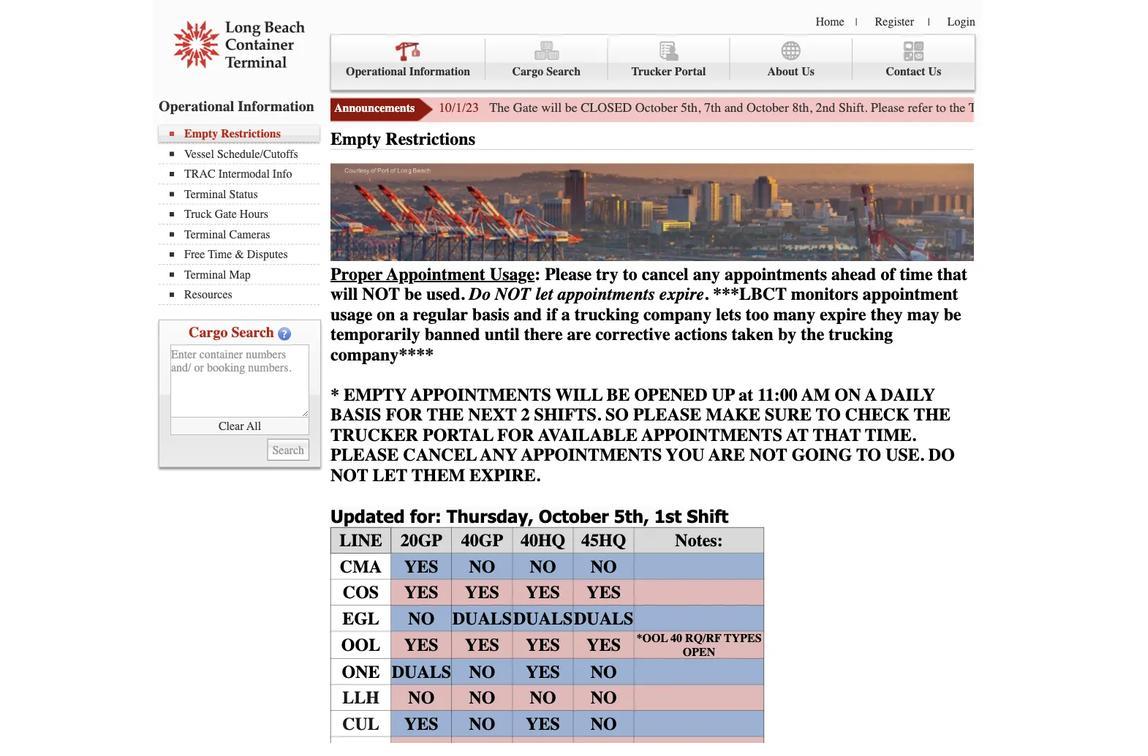 Task type: vqa. For each thing, say whether or not it's contained in the screenshot.


Task type: describe. For each thing, give the bounding box(es) containing it.
1st
[[654, 506, 682, 527]]

1 horizontal spatial for
[[497, 425, 535, 445]]

40hq
[[521, 531, 566, 551]]

not left 'let'
[[495, 284, 531, 304]]

expire inside . ***lbct monitors appointment usage on a regular basis and if a trucking company lets too many expire they may be temporarily banned until there are corrective actions taken by the trucking company****
[[820, 304, 867, 324]]

schedule/cutoffs
[[217, 147, 298, 161]]

refer
[[908, 100, 933, 115]]

at
[[739, 385, 753, 405]]

10/1/23 the gate will be closed october 5th, 7th and october 8th, 2nd shift. please refer to the truck gate hours web page for
[[439, 100, 1134, 115]]

let
[[373, 465, 408, 485]]

if
[[547, 304, 557, 324]]

and for october
[[725, 100, 744, 115]]

1 horizontal spatial to
[[857, 445, 881, 465]]

1 vertical spatial operational information
[[159, 98, 314, 114]]

for:
[[410, 506, 442, 527]]

7th
[[704, 100, 721, 115]]

not right are
[[750, 445, 788, 465]]

about us link
[[730, 38, 853, 80]]

opened
[[634, 385, 708, 405]]

0 horizontal spatial cargo search
[[189, 324, 274, 341]]

home link
[[816, 15, 845, 28]]

appointment
[[863, 284, 959, 304]]

that
[[938, 264, 968, 284]]

clear
[[219, 419, 244, 433]]

the
[[490, 100, 510, 115]]

empty restrictions link
[[170, 127, 320, 140]]

resources link
[[170, 288, 320, 301]]

thursday,
[[447, 506, 534, 527]]

2 terminal from the top
[[184, 227, 226, 241]]

be inside . ***lbct monitors appointment usage on a regular basis and if a trucking company lets too many expire they may be temporarily banned until there are corrective actions taken by the trucking company****
[[944, 304, 962, 324]]

1 horizontal spatial gate
[[513, 100, 538, 115]]

cancel
[[403, 445, 477, 465]]

cos
[[343, 583, 379, 603]]

web
[[1067, 100, 1089, 115]]

you
[[666, 445, 705, 465]]

closed
[[581, 100, 632, 115]]

for
[[1120, 100, 1134, 115]]

lets
[[716, 304, 742, 324]]

any
[[480, 445, 518, 465]]

not inside : please try to cancel any appointments ahead of time that will not be used.
[[362, 284, 400, 304]]

0 horizontal spatial cargo
[[189, 324, 228, 341]]

corrective
[[596, 324, 670, 345]]

0 vertical spatial hours
[[1031, 100, 1064, 115]]

announcements
[[334, 101, 415, 115]]

*ool 40 rq/rf types open
[[637, 632, 762, 659]]

por​tal
[[423, 425, 494, 445]]

do not let appointments expire
[[469, 284, 704, 304]]

make
[[706, 405, 761, 425]]

empty for empty restrictions vessel schedule/cutoffs trac intermodal info terminal status truck gate hours terminal cameras free time & disputes terminal map resources
[[184, 127, 218, 140]]

login
[[948, 15, 976, 28]]

contact us
[[886, 65, 942, 78]]

0 horizontal spatial for
[[386, 405, 423, 425]]

1 horizontal spatial trucking
[[829, 324, 893, 345]]

appointments down shifts.
[[521, 445, 662, 465]]

clear all
[[219, 419, 261, 433]]

0 vertical spatial 5th,
[[681, 100, 701, 115]]

of
[[881, 264, 896, 284]]

trucker
[[632, 65, 672, 78]]

: please try to cancel any appointments ahead of time that will not be used.
[[331, 264, 968, 304]]

so
[[606, 405, 629, 425]]

next
[[468, 405, 517, 425]]

status
[[229, 187, 258, 201]]

and for if
[[514, 304, 542, 324]]

resources
[[184, 288, 232, 301]]

all
[[247, 419, 261, 433]]

40gp
[[461, 531, 503, 551]]

*ool
[[637, 632, 668, 645]]

the inside . ***lbct monitors appointment usage on a regular basis and if a trucking company lets too many expire they may be temporarily banned until there are corrective actions taken by the trucking company****
[[801, 324, 825, 345]]

basis
[[331, 405, 381, 425]]

cul
[[342, 714, 380, 734]]

proper
[[331, 264, 383, 284]]

0 vertical spatial search
[[547, 65, 581, 78]]

them
[[412, 465, 465, 485]]

0 vertical spatial the
[[950, 100, 966, 115]]

a
[[865, 385, 877, 405]]

about us
[[768, 65, 815, 78]]

0 horizontal spatial information
[[238, 98, 314, 114]]

at
[[787, 425, 809, 445]]

up
[[712, 385, 735, 405]]

login link
[[948, 15, 976, 28]]

to inside : please try to cancel any appointments ahead of time that will not be used.
[[623, 264, 638, 284]]

empty restrictions
[[331, 129, 475, 149]]

do
[[469, 284, 491, 304]]

time
[[208, 248, 232, 261]]

1 horizontal spatial information
[[409, 65, 470, 78]]

shift
[[687, 506, 729, 527]]

45hq
[[582, 531, 626, 551]]

rq/rf
[[685, 632, 722, 645]]

cargo search link
[[486, 38, 608, 80]]

cancel
[[642, 264, 689, 284]]

. ***lbct monitors appointment usage on a regular basis and if a trucking company lets too many expire they may be temporarily banned until there are corrective actions taken by the trucking company****
[[331, 284, 962, 365]]

8th,
[[793, 100, 813, 115]]

about
[[768, 65, 799, 78]]

may
[[908, 304, 940, 324]]

taken
[[732, 324, 774, 345]]

0 horizontal spatial expire
[[659, 284, 704, 304]]

too
[[746, 304, 769, 324]]

2nd
[[816, 100, 836, 115]]

until
[[485, 324, 520, 345]]

one
[[342, 662, 380, 682]]

on
[[835, 385, 861, 405]]

truck gate hours link
[[170, 207, 320, 221]]

on
[[377, 304, 395, 324]]

1 a from the left
[[400, 304, 409, 324]]

1 the from the left
[[427, 405, 464, 425]]

2 horizontal spatial october
[[747, 100, 789, 115]]

1 horizontal spatial be
[[565, 100, 578, 115]]

0 vertical spatial cargo
[[512, 65, 544, 78]]

basis
[[472, 304, 509, 324]]

banned
[[425, 324, 480, 345]]

will inside : please try to cancel any appointments ahead of time that will not be used.
[[331, 284, 358, 304]]

please inside : please try to cancel any appointments ahead of time that will not be used.
[[545, 264, 592, 284]]

they
[[871, 304, 903, 324]]

llh
[[342, 688, 380, 708]]

notes:
[[675, 531, 723, 551]]

are
[[709, 445, 745, 465]]

0 vertical spatial operational
[[346, 65, 406, 78]]

updated for: thursday, october 5th, 1st shift
[[331, 506, 729, 527]]



Task type: locate. For each thing, give the bounding box(es) containing it.
trucker
[[331, 425, 418, 445]]

proper appointment usage
[[331, 264, 535, 284]]

1 horizontal spatial |
[[928, 16, 930, 28]]

1 us from the left
[[802, 65, 815, 78]]

restrictions up vessel schedule/cutoffs link
[[221, 127, 281, 140]]

1 vertical spatial cargo
[[189, 324, 228, 341]]

hours left web at top
[[1031, 100, 1064, 115]]

1 horizontal spatial the
[[950, 100, 966, 115]]

operational
[[346, 65, 406, 78], [159, 98, 234, 114]]

october up 45hq
[[539, 506, 609, 527]]

terminal cameras link
[[170, 227, 320, 241]]

terminal
[[184, 187, 226, 201], [184, 227, 226, 241], [184, 268, 226, 281]]

vessel schedule/cutoffs link
[[170, 147, 320, 161]]

terminal up resources
[[184, 268, 226, 281]]

1 horizontal spatial to
[[936, 100, 947, 115]]

1 horizontal spatial will
[[541, 100, 562, 115]]

trac intermodal info link
[[170, 167, 320, 181]]

0 horizontal spatial october
[[539, 506, 609, 527]]

1 horizontal spatial restrictions
[[386, 129, 475, 149]]

egl
[[342, 608, 380, 629]]

1 vertical spatial cargo search
[[189, 324, 274, 341]]

available
[[538, 425, 638, 445]]

ool
[[341, 635, 380, 655]]

11:00
[[758, 385, 798, 405]]

appointments down up
[[642, 425, 783, 445]]

line
[[340, 531, 382, 551]]

1 vertical spatial truck
[[184, 207, 212, 221]]

0 horizontal spatial 5th,
[[614, 506, 649, 527]]

be right may at the right of page
[[944, 304, 962, 324]]

| left 'login'
[[928, 16, 930, 28]]

operational information up the empty restrictions link
[[159, 98, 314, 114]]

operational up announcements on the top left of page
[[346, 65, 406, 78]]

expire.
[[470, 465, 540, 485]]

restrictions for empty restrictions vessel schedule/cutoffs trac intermodal info terminal status truck gate hours terminal cameras free time & disputes terminal map resources
[[221, 127, 281, 140]]

many
[[774, 304, 816, 324]]

shift.
[[839, 100, 868, 115]]

us for contact us
[[929, 65, 942, 78]]

truck inside 'empty restrictions vessel schedule/cutoffs trac intermodal info terminal status truck gate hours terminal cameras free time & disputes terminal map resources'
[[184, 207, 212, 221]]

1 horizontal spatial operational information
[[346, 65, 470, 78]]

0 vertical spatial please
[[633, 405, 702, 425]]

0 horizontal spatial truck
[[184, 207, 212, 221]]

2 horizontal spatial gate
[[1003, 100, 1028, 115]]

1 vertical spatial to
[[623, 264, 638, 284]]

used.
[[426, 284, 465, 304]]

time
[[900, 264, 933, 284]]

1 horizontal spatial hours
[[1031, 100, 1064, 115]]

operational information up announcements on the top left of page
[[346, 65, 470, 78]]

truck down trac
[[184, 207, 212, 221]]

october left 8th,
[[747, 100, 789, 115]]

please right ':'
[[545, 264, 592, 284]]

0 horizontal spatial us
[[802, 65, 815, 78]]

restrictions down 10/1/23
[[386, 129, 475, 149]]

for up expire. on the left of the page
[[497, 425, 535, 445]]

1 vertical spatial information
[[238, 98, 314, 114]]

to right at
[[816, 405, 841, 425]]

empty inside 'empty restrictions vessel schedule/cutoffs trac intermodal info terminal status truck gate hours terminal cameras free time & disputes terminal map resources'
[[184, 127, 218, 140]]

gate inside 'empty restrictions vessel schedule/cutoffs trac intermodal info terminal status truck gate hours terminal cameras free time & disputes terminal map resources'
[[215, 207, 237, 221]]

to right the try
[[623, 264, 638, 284]]

hours up the 'cameras'
[[240, 207, 268, 221]]

empty
[[344, 385, 407, 405]]

register
[[875, 15, 914, 28]]

please left refer
[[871, 100, 905, 115]]

|
[[856, 16, 858, 28], [928, 16, 930, 28]]

and inside . ***lbct monitors appointment usage on a regular basis and if a trucking company lets too many expire they may be temporarily banned until there are corrective actions taken by the trucking company****
[[514, 304, 542, 324]]

will
[[541, 100, 562, 115], [331, 284, 358, 304]]

will down the cargo search link
[[541, 100, 562, 115]]

a right if
[[562, 304, 570, 324]]

menu bar containing empty restrictions
[[159, 125, 327, 305]]

do
[[929, 445, 955, 465]]

october down trucker
[[635, 100, 678, 115]]

0 horizontal spatial restrictions
[[221, 127, 281, 140]]

0 horizontal spatial hours
[[240, 207, 268, 221]]

*
[[331, 385, 339, 405]]

0 horizontal spatial empty
[[184, 127, 218, 140]]

0 horizontal spatial the
[[801, 324, 825, 345]]

actions
[[675, 324, 727, 345]]

be inside : please try to cancel any appointments ahead of time that will not be used.
[[404, 284, 422, 304]]

trucking
[[575, 304, 639, 324], [829, 324, 893, 345]]

the right by
[[801, 324, 825, 345]]

1 vertical spatial please
[[545, 264, 592, 284]]

0 horizontal spatial the
[[427, 405, 464, 425]]

1 horizontal spatial operational
[[346, 65, 406, 78]]

appointments up too
[[725, 264, 827, 284]]

information up 10/1/23
[[409, 65, 470, 78]]

5th,
[[681, 100, 701, 115], [614, 506, 649, 527]]

for right 'basis'
[[386, 405, 423, 425]]

truck right refer
[[969, 100, 1000, 115]]

restrictions inside 'empty restrictions vessel schedule/cutoffs trac intermodal info terminal status truck gate hours terminal cameras free time & disputes terminal map resources'
[[221, 127, 281, 140]]

check
[[845, 405, 910, 425]]

a right on at the left top
[[400, 304, 409, 324]]

1 horizontal spatial appointments
[[725, 264, 827, 284]]

to left the use.
[[857, 445, 881, 465]]

1 horizontal spatial cargo search
[[512, 65, 581, 78]]

appointments up 'por​tal'
[[410, 385, 551, 405]]

appointments inside : please try to cancel any appointments ahead of time that will not be used.
[[725, 264, 827, 284]]

1 vertical spatial terminal
[[184, 227, 226, 241]]

| right home link
[[856, 16, 858, 28]]

1 horizontal spatial please
[[633, 405, 702, 425]]

empty restrictions vessel schedule/cutoffs trac intermodal info terminal status truck gate hours terminal cameras free time & disputes terminal map resources
[[184, 127, 298, 301]]

menu bar
[[331, 34, 976, 90], [159, 125, 327, 305]]

​no for yes
[[591, 714, 617, 734]]

0 horizontal spatial operational information
[[159, 98, 314, 114]]

the right refer
[[950, 100, 966, 115]]

contact us link
[[853, 38, 975, 80]]

are
[[567, 324, 591, 345]]

1 terminal from the top
[[184, 187, 226, 201]]

empty
[[184, 127, 218, 140], [331, 129, 381, 149]]

information
[[409, 65, 470, 78], [238, 98, 314, 114]]

20gp
[[401, 531, 443, 551]]

0 vertical spatial cargo search
[[512, 65, 581, 78]]

0 vertical spatial truck
[[969, 100, 1000, 115]]

please down 'basis'
[[331, 445, 399, 465]]

1 | from the left
[[856, 16, 858, 28]]

and left if
[[514, 304, 542, 324]]

1 horizontal spatial please
[[871, 100, 905, 115]]

gate right the
[[513, 100, 538, 115]]

1 vertical spatial will
[[331, 284, 358, 304]]

0 vertical spatial menu bar
[[331, 34, 976, 90]]

5th, left '1st'
[[614, 506, 649, 527]]

truck
[[969, 100, 1000, 115], [184, 207, 212, 221]]

1 vertical spatial search
[[231, 324, 274, 341]]

not up the temporarily
[[362, 284, 400, 304]]

use.
[[886, 445, 924, 465]]

us right about
[[802, 65, 815, 78]]

0 vertical spatial terminal
[[184, 187, 226, 201]]

for
[[386, 405, 423, 425], [497, 425, 535, 445]]

0 horizontal spatial to
[[623, 264, 638, 284]]

the
[[427, 405, 464, 425], [914, 405, 951, 425]]

us right contact at the right
[[929, 65, 942, 78]]

empty for empty restrictions
[[331, 129, 381, 149]]

home
[[816, 15, 845, 28]]

hours inside 'empty restrictions vessel schedule/cutoffs trac intermodal info terminal status truck gate hours terminal cameras free time & disputes terminal map resources'
[[240, 207, 268, 221]]

appointments up the "corrective"
[[558, 284, 655, 304]]

1 vertical spatial and
[[514, 304, 542, 324]]

0 horizontal spatial and
[[514, 304, 542, 324]]

1 horizontal spatial expire
[[820, 304, 867, 324]]

1 horizontal spatial 5th,
[[681, 100, 701, 115]]

the up the do
[[914, 405, 951, 425]]

usage
[[331, 304, 373, 324]]

:
[[535, 264, 541, 284]]

0 vertical spatial to
[[936, 100, 947, 115]]

​no for no
[[591, 688, 617, 708]]

be
[[565, 100, 578, 115], [404, 284, 422, 304], [944, 304, 962, 324]]

3 terminal from the top
[[184, 268, 226, 281]]

0 horizontal spatial |
[[856, 16, 858, 28]]

the
[[950, 100, 966, 115], [801, 324, 825, 345]]

information up the empty restrictions link
[[238, 98, 314, 114]]

terminal up "free" at the left of page
[[184, 227, 226, 241]]

0 horizontal spatial gate
[[215, 207, 237, 221]]

temporarily
[[331, 324, 420, 345]]

0 vertical spatial will
[[541, 100, 562, 115]]

company****
[[331, 345, 434, 365]]

1 vertical spatial 5th,
[[614, 506, 649, 527]]

to right refer
[[936, 100, 947, 115]]

0 horizontal spatial please
[[331, 445, 399, 465]]

1 horizontal spatial october
[[635, 100, 678, 115]]

appointments
[[725, 264, 827, 284], [558, 284, 655, 304]]

5th, left 7th
[[681, 100, 701, 115]]

trucking down the try
[[575, 304, 639, 324]]

and right 7th
[[725, 100, 744, 115]]

1 vertical spatial please
[[331, 445, 399, 465]]

0 vertical spatial and
[[725, 100, 744, 115]]

2 us from the left
[[929, 65, 942, 78]]

1 horizontal spatial a
[[562, 304, 570, 324]]

2 | from the left
[[928, 16, 930, 28]]

let
[[536, 284, 553, 304]]

0 horizontal spatial search
[[231, 324, 274, 341]]

the up cancel
[[427, 405, 464, 425]]

will left on at the left top
[[331, 284, 358, 304]]

1 horizontal spatial truck
[[969, 100, 1000, 115]]

2 vertical spatial terminal
[[184, 268, 226, 281]]

gate down status
[[215, 207, 237, 221]]

restrictions for empty restrictions
[[386, 129, 475, 149]]

appointment
[[387, 264, 486, 284]]

2 the from the left
[[914, 405, 951, 425]]

cargo
[[512, 65, 544, 78], [189, 324, 228, 341]]

0 horizontal spatial menu bar
[[159, 125, 327, 305]]

operational up vessel in the top left of the page
[[159, 98, 234, 114]]

open
[[683, 645, 716, 659]]

trac
[[184, 167, 216, 181]]

1 vertical spatial the
[[801, 324, 825, 345]]

2 a from the left
[[562, 304, 570, 324]]

0 horizontal spatial please
[[545, 264, 592, 284]]

free
[[184, 248, 205, 261]]

Enter container numbers and/ or booking numbers.  text field
[[170, 345, 309, 418]]

0 horizontal spatial to
[[816, 405, 841, 425]]

0 vertical spatial to
[[816, 405, 841, 425]]

0 vertical spatial please
[[871, 100, 905, 115]]

operational information
[[346, 65, 470, 78], [159, 98, 314, 114]]

by
[[778, 324, 797, 345]]

map
[[229, 268, 251, 281]]

contact
[[886, 65, 926, 78]]

.
[[704, 284, 709, 304]]

expire
[[659, 284, 704, 304], [820, 304, 867, 324]]

1 horizontal spatial cargo
[[512, 65, 544, 78]]

1 vertical spatial menu bar
[[159, 125, 327, 305]]

time.
[[865, 425, 916, 445]]

0 horizontal spatial be
[[404, 284, 422, 304]]

1 horizontal spatial empty
[[331, 129, 381, 149]]

0 horizontal spatial operational
[[159, 98, 234, 114]]

2 horizontal spatial be
[[944, 304, 962, 324]]

cma
[[340, 557, 382, 577]]

be left used.
[[404, 284, 422, 304]]

1 horizontal spatial us
[[929, 65, 942, 78]]

0 horizontal spatial will
[[331, 284, 358, 304]]

0 horizontal spatial trucking
[[575, 304, 639, 324]]

1 horizontal spatial menu bar
[[331, 34, 976, 90]]

0 horizontal spatial a
[[400, 304, 409, 324]]

0 vertical spatial information
[[409, 65, 470, 78]]

disputes
[[247, 248, 288, 261]]

menu bar containing operational information
[[331, 34, 976, 90]]

1 horizontal spatial the
[[914, 405, 951, 425]]

0 vertical spatial operational information
[[346, 65, 470, 78]]

empty up vessel in the top left of the page
[[184, 127, 218, 140]]

​no
[[591, 688, 617, 708], [469, 714, 496, 734], [591, 714, 617, 734]]

empty down announcements on the top left of page
[[331, 129, 381, 149]]

1 horizontal spatial and
[[725, 100, 744, 115]]

0 horizontal spatial appointments
[[558, 284, 655, 304]]

1 vertical spatial to
[[857, 445, 881, 465]]

1 vertical spatial hours
[[240, 207, 268, 221]]

portal
[[675, 65, 706, 78]]

None submit
[[267, 439, 309, 461]]

not left let
[[331, 465, 369, 485]]

1 horizontal spatial search
[[547, 65, 581, 78]]

gate left web at top
[[1003, 100, 1028, 115]]

trucking down monitors
[[829, 324, 893, 345]]

terminal down trac
[[184, 187, 226, 201]]

terminal status link
[[170, 187, 320, 201]]

1 vertical spatial operational
[[159, 98, 234, 114]]

shifts.
[[534, 405, 601, 425]]

please up you
[[633, 405, 702, 425]]

us for about us
[[802, 65, 815, 78]]

be left closed
[[565, 100, 578, 115]]



